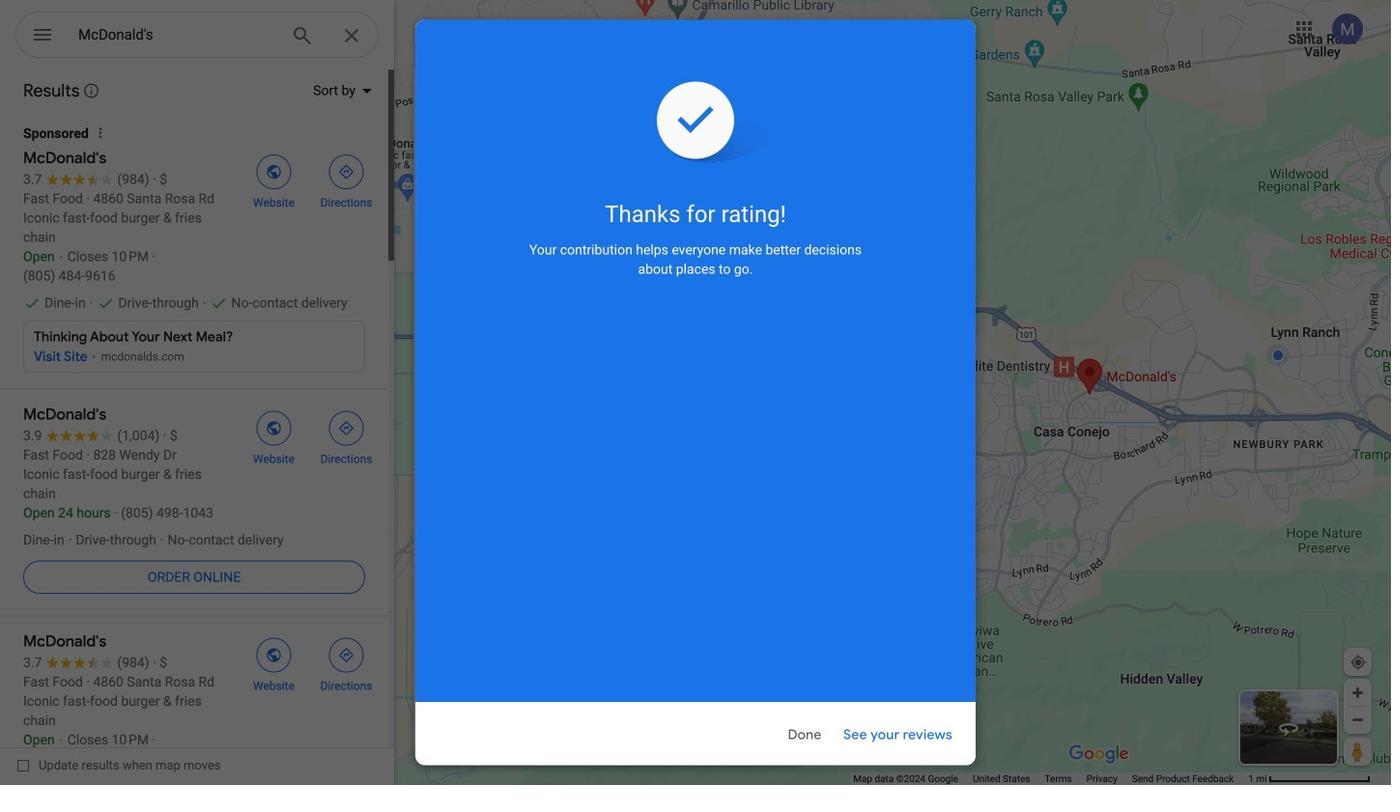 Task type: describe. For each thing, give the bounding box(es) containing it.
5 stars, 443 reviews image
[[437, 192, 679, 214]]

results for mcdonald's feed
[[0, 68, 394, 786]]

zoom out image
[[1351, 713, 1365, 728]]

none checkbox inside google maps element
[[17, 754, 221, 778]]

2 stars, 56 reviews image
[[437, 256, 678, 277]]

refine reviews option group
[[437, 524, 779, 709]]

shakes, mentioned in 5 reviews radio
[[437, 663, 521, 709]]



Task type: locate. For each thing, give the bounding box(es) containing it.
show street view coverage image
[[1344, 737, 1372, 766]]

None checkbox
[[17, 754, 221, 778]]

zoom in image
[[1351, 686, 1365, 701]]

3.9 stars image
[[701, 254, 779, 272]]

none search field inside google maps element
[[15, 12, 379, 65]]

1 stars, 102 reviews image
[[437, 277, 678, 299]]

mcdonald's main content
[[414, 58, 808, 786]]

learn more about legal disclosure regarding public reviews on google maps image
[[82, 82, 100, 100]]

4 stars, 232 reviews image
[[437, 214, 678, 235]]

None search field
[[15, 12, 379, 65]]

street view image
[[1277, 717, 1301, 740]]

3 stars, 171 reviews image
[[437, 235, 678, 256]]

from your device image
[[1350, 654, 1367, 672]]

google maps element
[[0, 0, 1391, 786]]



Task type: vqa. For each thing, say whether or not it's contained in the screenshot.
'SHAKES, MENTIONED IN 5 REVIEWS' OPTION
yes



